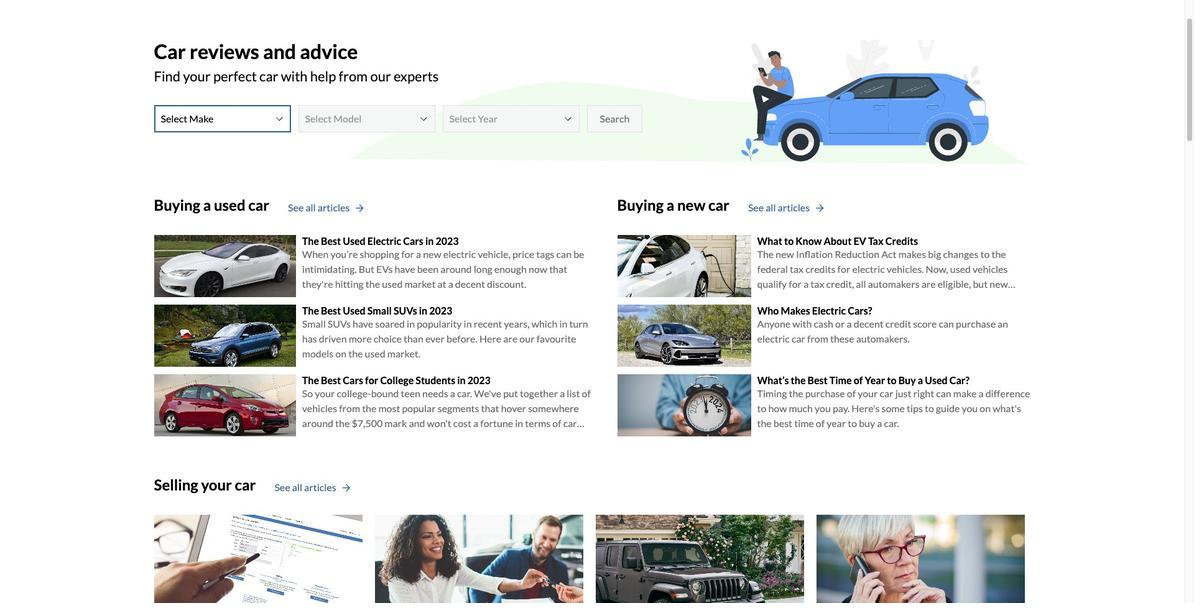 Task type: locate. For each thing, give the bounding box(es) containing it.
purchase
[[956, 318, 996, 330], [805, 388, 845, 399]]

that inside the best cars for college students in 2023 so your college-bound teen needs a car. we've put together a list of vehicles from the most popular segments that hover somewhere around the $7,500 mark and won't cost a fortune in terms of car insurance.
[[481, 402, 499, 414]]

credits
[[886, 235, 918, 247]]

0 horizontal spatial suvs
[[328, 318, 351, 330]]

with down makes
[[793, 318, 812, 330]]

new up federal
[[776, 248, 794, 260]]

the
[[302, 235, 319, 247], [757, 248, 774, 260], [302, 305, 319, 316], [302, 374, 319, 386]]

the inside the best used electric cars in 2023 when you're shopping for a new electric vehicle, price tags can be intimidating. but evs have been around long enough now that they're hitting the used market at a decent discount.
[[302, 235, 319, 247]]

1 horizontal spatial tax
[[811, 278, 825, 290]]

best up college-
[[321, 374, 341, 386]]

0 vertical spatial cars
[[403, 235, 424, 247]]

the best used electric cars in 2023 link
[[302, 235, 459, 247]]

you down make on the right bottom of page
[[962, 402, 978, 414]]

best inside what's the best time of year to buy a used car? timing the purchase of your car just right can make a difference to how much you pay. here's some tips to guide you on what's the best time of year to buy a car.
[[808, 374, 828, 386]]

for up bound
[[365, 374, 378, 386]]

0 horizontal spatial purchase
[[805, 388, 845, 399]]

best inside the best used small suvs in 2023 small suvs have soared in popularity in recent years, which in turn has driven more choice than ever before. here are our favourite models on the used market.
[[321, 305, 341, 316]]

the for the best used electric cars in 2023 when you're shopping for a new electric vehicle, price tags can be intimidating. but evs have been around long enough now that they're hitting the used market at a decent discount.
[[302, 235, 319, 247]]

1 vertical spatial with
[[793, 318, 812, 330]]

0 horizontal spatial and
[[263, 39, 296, 63]]

what to know about ev tax credits the new inflation reduction act makes big changes to the federal tax credits for electric vehicles. now, used vehicles qualify for a tax credit, all automakers are eligible, but new restrictions limit which vehicles qualify.
[[757, 235, 1008, 305]]

terms
[[525, 417, 551, 429]]

see for buying a used car
[[288, 202, 304, 214]]

and left advice
[[263, 39, 296, 63]]

from down "cash"
[[807, 333, 829, 345]]

electric up shopping
[[367, 235, 401, 247]]

1 arrow right image from the left
[[356, 204, 364, 213]]

1 vertical spatial decent
[[854, 318, 884, 330]]

our
[[370, 68, 391, 85], [520, 333, 535, 345]]

small up soared
[[367, 305, 392, 316]]

vehicles down automakers
[[859, 293, 894, 305]]

and inside the best cars for college students in 2023 so your college-bound teen needs a car. we've put together a list of vehicles from the most popular segments that hover somewhere around the $7,500 mark and won't cost a fortune in terms of car insurance.
[[409, 417, 425, 429]]

see all articles left arrow right icon
[[275, 482, 336, 493]]

in up been
[[425, 235, 434, 247]]

see all articles link for buying a used car
[[288, 201, 364, 215]]

1 vertical spatial electric
[[812, 305, 846, 316]]

see all articles link for buying a new car
[[748, 201, 824, 215]]

0 vertical spatial electric
[[443, 248, 476, 260]]

see all articles link up what
[[748, 201, 824, 215]]

1 horizontal spatial that
[[549, 263, 567, 275]]

which down credit,
[[831, 293, 857, 305]]

decent down long
[[455, 278, 485, 290]]

0 horizontal spatial tax
[[790, 263, 804, 275]]

are down years,
[[503, 333, 518, 345]]

0 vertical spatial which
[[831, 293, 857, 305]]

with inside who makes electric cars? anyone with cash or a decent credit score can purchase an electric car from these automakers.
[[793, 318, 812, 330]]

arrow right image for buying a new car
[[816, 204, 824, 213]]

electric down anyone
[[757, 333, 790, 345]]

2023 inside the best used small suvs in 2023 small suvs have soared in popularity in recent years, which in turn has driven more choice than ever before. here are our favourite models on the used market.
[[429, 305, 452, 316]]

0 horizontal spatial car.
[[457, 388, 472, 399]]

all up what
[[766, 202, 776, 214]]

2023 up we've
[[468, 374, 491, 386]]

1 horizontal spatial on
[[980, 402, 991, 414]]

cash
[[814, 318, 834, 330]]

see all articles link down insurance.
[[275, 480, 350, 495]]

1 horizontal spatial cars
[[403, 235, 424, 247]]

purchase left "an"
[[956, 318, 996, 330]]

for inside the best used electric cars in 2023 when you're shopping for a new electric vehicle, price tags can be intimidating. but evs have been around long enough now that they're hitting the used market at a decent discount.
[[401, 248, 414, 260]]

bound
[[371, 388, 399, 399]]

0 horizontal spatial vehicles
[[302, 402, 337, 414]]

1 horizontal spatial suvs
[[394, 305, 417, 316]]

electric up long
[[443, 248, 476, 260]]

on inside the best used small suvs in 2023 small suvs have soared in popularity in recent years, which in turn has driven more choice than ever before. here are our favourite models on the used market.
[[335, 348, 347, 360]]

hover
[[501, 402, 526, 414]]

our down years,
[[520, 333, 535, 345]]

articles left arrow right icon
[[304, 482, 336, 493]]

articles
[[318, 202, 350, 214], [778, 202, 810, 214], [304, 482, 336, 493]]

ever
[[425, 333, 445, 345]]

arrow right image for buying a used car
[[356, 204, 364, 213]]

around up "at"
[[441, 263, 472, 275]]

0 horizontal spatial small
[[302, 318, 326, 330]]

can right score
[[939, 318, 954, 330]]

on inside what's the best time of year to buy a used car? timing the purchase of your car just right can make a difference to how much you pay. here's some tips to guide you on what's the best time of year to buy a car.
[[980, 402, 991, 414]]

we've
[[474, 388, 501, 399]]

0 vertical spatial can
[[556, 248, 572, 260]]

the best used electric cars in 2023 when you're shopping for a new electric vehicle, price tags can be intimidating. but evs have been around long enough now that they're hitting the used market at a decent discount.
[[302, 235, 584, 290]]

car inside who makes electric cars? anyone with cash or a decent credit score can purchase an electric car from these automakers.
[[792, 333, 806, 345]]

your down 'what's the best time of year to buy a used car?' link
[[858, 388, 878, 399]]

best
[[321, 235, 341, 247], [321, 305, 341, 316], [321, 374, 341, 386], [808, 374, 828, 386]]

1 horizontal spatial buying
[[617, 196, 664, 214]]

1 horizontal spatial vehicles
[[859, 293, 894, 305]]

car. inside what's the best time of year to buy a used car? timing the purchase of your car just right can make a difference to how much you pay. here's some tips to guide you on what's the best time of year to buy a car.
[[884, 417, 899, 429]]

with left help
[[281, 68, 308, 85]]

new up been
[[423, 248, 441, 260]]

with
[[281, 68, 308, 85], [793, 318, 812, 330]]

vehicles up but
[[973, 263, 1008, 275]]

the inside what to know about ev tax credits the new inflation reduction act makes big changes to the federal tax credits for electric vehicles. now, used vehicles qualify for a tax credit, all automakers are eligible, but new restrictions limit which vehicles qualify.
[[992, 248, 1006, 260]]

for right shopping
[[401, 248, 414, 260]]

0 vertical spatial purchase
[[956, 318, 996, 330]]

2 vertical spatial from
[[339, 402, 360, 414]]

0 horizontal spatial buying
[[154, 196, 200, 214]]

decent inside who makes electric cars? anyone with cash or a decent credit score can purchase an electric car from these automakers.
[[854, 318, 884, 330]]

electric down reduction
[[852, 263, 885, 275]]

1 horizontal spatial and
[[409, 417, 425, 429]]

0 horizontal spatial that
[[481, 402, 499, 414]]

they're
[[302, 278, 333, 290]]

difference
[[986, 388, 1030, 399]]

1 horizontal spatial electric
[[812, 305, 846, 316]]

from inside who makes electric cars? anyone with cash or a decent credit score can purchase an electric car from these automakers.
[[807, 333, 829, 345]]

here
[[480, 333, 502, 345]]

credit
[[886, 318, 911, 330]]

1 vertical spatial are
[[503, 333, 518, 345]]

needs
[[422, 388, 448, 399]]

best
[[774, 417, 793, 429]]

articles up know at the top right of page
[[778, 202, 810, 214]]

0 horizontal spatial electric
[[443, 248, 476, 260]]

0 vertical spatial tax
[[790, 263, 804, 275]]

that down tags
[[549, 263, 567, 275]]

0 horizontal spatial which
[[532, 318, 558, 330]]

the down but
[[366, 278, 380, 290]]

0 horizontal spatial our
[[370, 68, 391, 85]]

what's the best time of year to buy a used car? image
[[617, 374, 751, 437]]

1 vertical spatial suvs
[[328, 318, 351, 330]]

best for you're
[[321, 235, 341, 247]]

together
[[520, 388, 558, 399]]

here's
[[852, 402, 880, 414]]

purchase inside who makes electric cars? anyone with cash or a decent credit score can purchase an electric car from these automakers.
[[956, 318, 996, 330]]

purchase down time
[[805, 388, 845, 399]]

best up driven
[[321, 305, 341, 316]]

1 vertical spatial small
[[302, 318, 326, 330]]

used inside the best used small suvs in 2023 small suvs have soared in popularity in recent years, which in turn has driven more choice than ever before. here are our favourite models on the used market.
[[365, 348, 385, 360]]

selling your car
[[154, 476, 256, 494]]

best up you're
[[321, 235, 341, 247]]

can inside the best used electric cars in 2023 when you're shopping for a new electric vehicle, price tags can be intimidating. but evs have been around long enough now that they're hitting the used market at a decent discount.
[[556, 248, 572, 260]]

2023 for the best used electric cars in 2023
[[436, 235, 459, 247]]

1 horizontal spatial our
[[520, 333, 535, 345]]

0 horizontal spatial with
[[281, 68, 308, 85]]

0 vertical spatial decent
[[455, 278, 485, 290]]

articles up you're
[[318, 202, 350, 214]]

tax down inflation
[[790, 263, 804, 275]]

that for we've
[[481, 402, 499, 414]]

used up right
[[925, 374, 948, 386]]

see all articles up when
[[288, 202, 350, 214]]

suvs
[[394, 305, 417, 316], [328, 318, 351, 330]]

who makes electric cars? link
[[757, 305, 872, 316]]

credits
[[806, 263, 836, 275]]

electric inside what to know about ev tax credits the new inflation reduction act makes big changes to the federal tax credits for electric vehicles. now, used vehicles qualify for a tax credit, all automakers are eligible, but new restrictions limit which vehicles qualify.
[[852, 263, 885, 275]]

used inside the best used electric cars in 2023 when you're shopping for a new electric vehicle, price tags can be intimidating. but evs have been around long enough now that they're hitting the used market at a decent discount.
[[343, 235, 366, 247]]

1 horizontal spatial are
[[922, 278, 936, 290]]

2 arrow right image from the left
[[816, 204, 824, 213]]

put
[[503, 388, 518, 399]]

used down hitting
[[343, 305, 366, 316]]

0 horizontal spatial cars
[[343, 374, 363, 386]]

0 vertical spatial on
[[335, 348, 347, 360]]

in up before.
[[464, 318, 472, 330]]

1 vertical spatial cars
[[343, 374, 363, 386]]

0 vertical spatial used
[[343, 235, 366, 247]]

0 vertical spatial that
[[549, 263, 567, 275]]

federal
[[757, 263, 788, 275]]

vehicles down 'so'
[[302, 402, 337, 414]]

decent down the cars?
[[854, 318, 884, 330]]

1 horizontal spatial have
[[395, 263, 415, 275]]

all right credit,
[[856, 278, 866, 290]]

1 horizontal spatial small
[[367, 305, 392, 316]]

cars up been
[[403, 235, 424, 247]]

have right "evs"
[[395, 263, 415, 275]]

than
[[404, 333, 424, 345]]

suvs up soared
[[394, 305, 417, 316]]

2023 up been
[[436, 235, 459, 247]]

0 horizontal spatial you
[[815, 402, 831, 414]]

the right changes
[[992, 248, 1006, 260]]

0 vertical spatial have
[[395, 263, 415, 275]]

1 vertical spatial our
[[520, 333, 535, 345]]

teen
[[401, 388, 420, 399]]

guide
[[936, 402, 960, 414]]

driven
[[319, 333, 347, 345]]

1 horizontal spatial around
[[441, 263, 472, 275]]

2 vertical spatial 2023
[[468, 374, 491, 386]]

0 horizontal spatial on
[[335, 348, 347, 360]]

0 vertical spatial and
[[263, 39, 296, 63]]

used up you're
[[343, 235, 366, 247]]

1 vertical spatial have
[[353, 318, 373, 330]]

0 vertical spatial are
[[922, 278, 936, 290]]

on down driven
[[335, 348, 347, 360]]

or
[[835, 318, 845, 330]]

0 vertical spatial around
[[441, 263, 472, 275]]

all left arrow right icon
[[292, 482, 302, 493]]

0 horizontal spatial electric
[[367, 235, 401, 247]]

2 vertical spatial vehicles
[[302, 402, 337, 414]]

0 vertical spatial vehicles
[[973, 263, 1008, 275]]

electric
[[367, 235, 401, 247], [812, 305, 846, 316]]

$7,500
[[352, 417, 383, 429]]

0 horizontal spatial decent
[[455, 278, 485, 290]]

0 horizontal spatial are
[[503, 333, 518, 345]]

1 horizontal spatial purchase
[[956, 318, 996, 330]]

can
[[556, 248, 572, 260], [939, 318, 954, 330], [936, 388, 952, 399]]

best left time
[[808, 374, 828, 386]]

turn
[[569, 318, 588, 330]]

which
[[831, 293, 857, 305], [532, 318, 558, 330]]

fortune
[[480, 417, 513, 429]]

the inside the best used small suvs in 2023 small suvs have soared in popularity in recent years, which in turn has driven more choice than ever before. here are our favourite models on the used market.
[[348, 348, 363, 360]]

electric
[[443, 248, 476, 260], [852, 263, 885, 275], [757, 333, 790, 345]]

time
[[794, 417, 814, 429]]

1 vertical spatial purchase
[[805, 388, 845, 399]]

1 horizontal spatial arrow right image
[[816, 204, 824, 213]]

used down changes
[[950, 263, 971, 275]]

1 horizontal spatial you
[[962, 402, 978, 414]]

0 horizontal spatial around
[[302, 417, 333, 429]]

intimidating.
[[302, 263, 357, 275]]

the
[[992, 248, 1006, 260], [366, 278, 380, 290], [348, 348, 363, 360], [791, 374, 806, 386], [789, 388, 803, 399], [362, 402, 377, 414], [335, 417, 350, 429], [757, 417, 772, 429]]

purchase inside what's the best time of year to buy a used car? timing the purchase of your car just right can make a difference to how much you pay. here's some tips to guide you on what's the best time of year to buy a car.
[[805, 388, 845, 399]]

2023 inside the best used electric cars in 2023 when you're shopping for a new electric vehicle, price tags can be intimidating. but evs have been around long enough now that they're hitting the used market at a decent discount.
[[436, 235, 459, 247]]

from right help
[[339, 68, 368, 85]]

are down now,
[[922, 278, 936, 290]]

0 vertical spatial suvs
[[394, 305, 417, 316]]

2023 for the best used small suvs in 2023
[[429, 305, 452, 316]]

1 buying from the left
[[154, 196, 200, 214]]

the down more
[[348, 348, 363, 360]]

used inside the best used small suvs in 2023 small suvs have soared in popularity in recent years, which in turn has driven more choice than ever before. here are our favourite models on the used market.
[[343, 305, 366, 316]]

of
[[854, 374, 863, 386], [582, 388, 591, 399], [847, 388, 856, 399], [553, 417, 561, 429], [816, 417, 825, 429]]

which up the favourite
[[532, 318, 558, 330]]

1 vertical spatial which
[[532, 318, 558, 330]]

1 vertical spatial from
[[807, 333, 829, 345]]

can inside who makes electric cars? anyone with cash or a decent credit score can purchase an electric car from these automakers.
[[939, 318, 954, 330]]

1 vertical spatial tax
[[811, 278, 825, 290]]

can up guide on the bottom right of page
[[936, 388, 952, 399]]

choice
[[374, 333, 402, 345]]

and down popular
[[409, 417, 425, 429]]

your right find
[[183, 68, 211, 85]]

best inside the best cars for college students in 2023 so your college-bound teen needs a car. we've put together a list of vehicles from the most popular segments that hover somewhere around the $7,500 mark and won't cost a fortune in terms of car insurance.
[[321, 374, 341, 386]]

all
[[306, 202, 316, 214], [766, 202, 776, 214], [856, 278, 866, 290], [292, 482, 302, 493]]

students
[[416, 374, 455, 386]]

tips
[[907, 402, 923, 414]]

0 vertical spatial car.
[[457, 388, 472, 399]]

cars
[[403, 235, 424, 247], [343, 374, 363, 386]]

small up "has"
[[302, 318, 326, 330]]

favourite
[[537, 333, 576, 345]]

from inside car reviews and advice find your perfect car with help from our experts
[[339, 68, 368, 85]]

around up insurance.
[[302, 417, 333, 429]]

0 vertical spatial with
[[281, 68, 308, 85]]

see all articles for selling your car
[[275, 482, 336, 493]]

have up more
[[353, 318, 373, 330]]

0 horizontal spatial have
[[353, 318, 373, 330]]

arrow right image
[[356, 204, 364, 213], [816, 204, 824, 213]]

arrow right image up 'the best used electric cars in 2023' link in the left of the page
[[356, 204, 364, 213]]

car?
[[950, 374, 970, 386]]

discount.
[[487, 278, 527, 290]]

all for selling your car
[[292, 482, 302, 493]]

1 vertical spatial 2023
[[429, 305, 452, 316]]

2 buying from the left
[[617, 196, 664, 214]]

from
[[339, 68, 368, 85], [807, 333, 829, 345], [339, 402, 360, 414]]

articles for buying a new car
[[778, 202, 810, 214]]

which inside the best used small suvs in 2023 small suvs have soared in popularity in recent years, which in turn has driven more choice than ever before. here are our favourite models on the used market.
[[532, 318, 558, 330]]

our left experts
[[370, 68, 391, 85]]

used down the choice
[[365, 348, 385, 360]]

in up popularity
[[419, 305, 427, 316]]

in up the than
[[407, 318, 415, 330]]

can left be
[[556, 248, 572, 260]]

long
[[474, 263, 492, 275]]

1 vertical spatial and
[[409, 417, 425, 429]]

1 vertical spatial that
[[481, 402, 499, 414]]

all up when
[[306, 202, 316, 214]]

recent
[[474, 318, 502, 330]]

see all articles link up when
[[288, 201, 364, 215]]

from inside the best cars for college students in 2023 so your college-bound teen needs a car. we've put together a list of vehicles from the most popular segments that hover somewhere around the $7,500 mark and won't cost a fortune in terms of car insurance.
[[339, 402, 360, 414]]

you left pay.
[[815, 402, 831, 414]]

tags
[[536, 248, 555, 260]]

1 horizontal spatial with
[[793, 318, 812, 330]]

and
[[263, 39, 296, 63], [409, 417, 425, 429]]

car.
[[457, 388, 472, 399], [884, 417, 899, 429]]

what's the best time of year to buy a used car? timing the purchase of your car just right can make a difference to how much you pay. here's some tips to guide you on what's the best time of year to buy a car.
[[757, 374, 1030, 429]]

the down they're
[[302, 305, 319, 316]]

1 horizontal spatial decent
[[854, 318, 884, 330]]

2023 up popularity
[[429, 305, 452, 316]]

2 horizontal spatial electric
[[852, 263, 885, 275]]

1 horizontal spatial car.
[[884, 417, 899, 429]]

best inside the best used electric cars in 2023 when you're shopping for a new electric vehicle, price tags can be intimidating. but evs have been around long enough now that they're hitting the used market at a decent discount.
[[321, 235, 341, 247]]

that inside the best used electric cars in 2023 when you're shopping for a new electric vehicle, price tags can be intimidating. but evs have been around long enough now that they're hitting the used market at a decent discount.
[[549, 263, 567, 275]]

car inside the best cars for college students in 2023 so your college-bound teen needs a car. we've put together a list of vehicles from the most popular segments that hover somewhere around the $7,500 mark and won't cost a fortune in terms of car insurance.
[[563, 417, 577, 429]]

a inside who makes electric cars? anyone with cash or a decent credit score can purchase an electric car from these automakers.
[[847, 318, 852, 330]]

0 vertical spatial 2023
[[436, 235, 459, 247]]

on left what's
[[980, 402, 991, 414]]

electric up "cash"
[[812, 305, 846, 316]]

the best used electric cars in 2023 image
[[154, 235, 296, 297]]

cost
[[453, 417, 472, 429]]

credit,
[[826, 278, 854, 290]]

1 vertical spatial electric
[[852, 263, 885, 275]]

used
[[214, 196, 245, 214], [950, 263, 971, 275], [382, 278, 403, 290], [365, 348, 385, 360]]

buy
[[899, 374, 916, 386]]

the up 'so'
[[302, 374, 319, 386]]

2 vertical spatial can
[[936, 388, 952, 399]]

the inside the best cars for college students in 2023 so your college-bound teen needs a car. we've put together a list of vehicles from the most popular segments that hover somewhere around the $7,500 mark and won't cost a fortune in terms of car insurance.
[[302, 374, 319, 386]]

that down we've
[[481, 402, 499, 414]]

the up when
[[302, 235, 319, 247]]

for
[[401, 248, 414, 260], [838, 263, 851, 275], [789, 278, 802, 290], [365, 374, 378, 386]]

time
[[830, 374, 852, 386]]

used down "evs"
[[382, 278, 403, 290]]

0 vertical spatial electric
[[367, 235, 401, 247]]

1 vertical spatial used
[[343, 305, 366, 316]]

0 horizontal spatial arrow right image
[[356, 204, 364, 213]]

used inside what to know about ev tax credits the new inflation reduction act makes big changes to the federal tax credits for electric vehicles. now, used vehicles qualify for a tax credit, all automakers are eligible, but new restrictions limit which vehicles qualify.
[[950, 263, 971, 275]]

inflation
[[796, 248, 833, 260]]

0 vertical spatial from
[[339, 68, 368, 85]]

in inside the best used electric cars in 2023 when you're shopping for a new electric vehicle, price tags can be intimidating. but evs have been around long enough now that they're hitting the used market at a decent discount.
[[425, 235, 434, 247]]

1 horizontal spatial which
[[831, 293, 857, 305]]

see for buying a new car
[[748, 202, 764, 214]]

from down college-
[[339, 402, 360, 414]]

arrow right image up know at the top right of page
[[816, 204, 824, 213]]

2 vertical spatial used
[[925, 374, 948, 386]]

0 vertical spatial our
[[370, 68, 391, 85]]

insurance.
[[302, 432, 347, 444]]

vehicles inside the best cars for college students in 2023 so your college-bound teen needs a car. we've put together a list of vehicles from the most popular segments that hover somewhere around the $7,500 mark and won't cost a fortune in terms of car insurance.
[[302, 402, 337, 414]]

2 vertical spatial electric
[[757, 333, 790, 345]]

1 vertical spatial car.
[[884, 417, 899, 429]]

see all articles up what
[[748, 202, 810, 214]]

how to sell a car you haven't paid off yet image
[[596, 515, 804, 603]]

the inside the best used small suvs in 2023 small suvs have soared in popularity in recent years, which in turn has driven more choice than ever before. here are our favourite models on the used market.
[[302, 305, 319, 316]]

1 vertical spatial can
[[939, 318, 954, 330]]

1 vertical spatial on
[[980, 402, 991, 414]]

popular
[[402, 402, 436, 414]]

1 horizontal spatial electric
[[757, 333, 790, 345]]

an
[[998, 318, 1008, 330]]

1 vertical spatial vehicles
[[859, 293, 894, 305]]

1 vertical spatial around
[[302, 417, 333, 429]]



Task type: vqa. For each thing, say whether or not it's contained in the screenshot.
CENTENNIAL, CO (8 MI AWAY)
no



Task type: describe. For each thing, give the bounding box(es) containing it.
reduction
[[835, 248, 880, 260]]

new up 'what to know about ev tax credits' image
[[677, 196, 706, 214]]

makes
[[899, 248, 926, 260]]

see all articles link for selling your car
[[275, 480, 350, 495]]

the best cars for college students in 2023 link
[[302, 374, 491, 386]]

the inside the best used electric cars in 2023 when you're shopping for a new electric vehicle, price tags can be intimidating. but evs have been around long enough now that they're hitting the used market at a decent discount.
[[366, 278, 380, 290]]

what's
[[993, 402, 1021, 414]]

all for buying a new car
[[766, 202, 776, 214]]

evs
[[376, 263, 393, 275]]

your right selling
[[201, 476, 232, 494]]

score
[[913, 318, 937, 330]]

years,
[[504, 318, 530, 330]]

in right students
[[457, 374, 466, 386]]

buying for buying a used car
[[154, 196, 200, 214]]

makes
[[781, 305, 810, 316]]

used inside the best used electric cars in 2023 when you're shopping for a new electric vehicle, price tags can be intimidating. but evs have been around long enough now that they're hitting the used market at a decent discount.
[[382, 278, 403, 290]]

electric inside who makes electric cars? anyone with cash or a decent credit score can purchase an electric car from these automakers.
[[757, 333, 790, 345]]

in left "turn"
[[559, 318, 568, 330]]

what's
[[757, 374, 789, 386]]

have inside the best used electric cars in 2023 when you're shopping for a new electric vehicle, price tags can be intimidating. but evs have been around long enough now that they're hitting the used market at a decent discount.
[[395, 263, 415, 275]]

ev
[[854, 235, 866, 247]]

so
[[302, 388, 313, 399]]

vehicle,
[[478, 248, 511, 260]]

perfect
[[213, 68, 257, 85]]

around inside the best used electric cars in 2023 when you're shopping for a new electric vehicle, price tags can be intimidating. but evs have been around long enough now that they're hitting the used market at a decent discount.
[[441, 263, 472, 275]]

selling
[[154, 476, 198, 494]]

cars inside the best used electric cars in 2023 when you're shopping for a new electric vehicle, price tags can be intimidating. but evs have been around long enough now that they're hitting the used market at a decent discount.
[[403, 235, 424, 247]]

these
[[830, 333, 854, 345]]

what paperwork do i need to sell my car? image
[[375, 515, 583, 603]]

the up insurance.
[[335, 417, 350, 429]]

know
[[796, 235, 822, 247]]

restrictions
[[757, 293, 807, 305]]

and inside car reviews and advice find your perfect car with help from our experts
[[263, 39, 296, 63]]

how to sell a deceased family member's car image
[[816, 515, 1025, 603]]

new right but
[[990, 278, 1008, 290]]

for up credit,
[[838, 263, 851, 275]]

2023 inside the best cars for college students in 2023 so your college-bound teen needs a car. we've put together a list of vehicles from the most popular segments that hover somewhere around the $7,500 mark and won't cost a fortune in terms of car insurance.
[[468, 374, 491, 386]]

see all articles for buying a new car
[[748, 202, 810, 214]]

used for suvs
[[343, 305, 366, 316]]

the right what's
[[791, 374, 806, 386]]

the up $7,500
[[362, 402, 377, 414]]

the best cars for college students in 2023 so your college-bound teen needs a car. we've put together a list of vehicles from the most popular segments that hover somewhere around the $7,500 mark and won't cost a fortune in terms of car insurance.
[[302, 374, 591, 444]]

help
[[310, 68, 336, 85]]

search
[[600, 112, 630, 124]]

0 vertical spatial small
[[367, 305, 392, 316]]

the left best at the bottom of page
[[757, 417, 772, 429]]

purchase for the
[[805, 388, 845, 399]]

are inside what to know about ev tax credits the new inflation reduction act makes big changes to the federal tax credits for electric vehicles. now, used vehicles qualify for a tax credit, all automakers are eligible, but new restrictions limit which vehicles qualify.
[[922, 278, 936, 290]]

tax
[[868, 235, 884, 247]]

what to know about ev tax credits image
[[617, 235, 751, 297]]

that for tags
[[549, 263, 567, 275]]

arrow right image
[[343, 484, 350, 493]]

big
[[928, 248, 941, 260]]

college
[[380, 374, 414, 386]]

used up the best used electric cars in 2023 image
[[214, 196, 245, 214]]

popularity
[[417, 318, 462, 330]]

purchase for can
[[956, 318, 996, 330]]

used for you're
[[343, 235, 366, 247]]

been
[[417, 263, 439, 275]]

all for buying a used car
[[306, 202, 316, 214]]

who
[[757, 305, 779, 316]]

articles for selling your car
[[304, 482, 336, 493]]

college-
[[337, 388, 371, 399]]

cars?
[[848, 305, 872, 316]]

in down hover on the left
[[515, 417, 523, 429]]

the for the best cars for college students in 2023 so your college-bound teen needs a car. we've put together a list of vehicles from the most popular segments that hover somewhere around the $7,500 mark and won't cost a fortune in terms of car insurance.
[[302, 374, 319, 386]]

our inside car reviews and advice find your perfect car with help from our experts
[[370, 68, 391, 85]]

the for the best used small suvs in 2023 small suvs have soared in popularity in recent years, which in turn has driven more choice than ever before. here are our favourite models on the used market.
[[302, 305, 319, 316]]

just
[[896, 388, 912, 399]]

won't
[[427, 417, 451, 429]]

much
[[789, 402, 813, 414]]

can inside what's the best time of year to buy a used car? timing the purchase of your car just right can make a difference to how much you pay. here's some tips to guide you on what's the best time of year to buy a car.
[[936, 388, 952, 399]]

before.
[[447, 333, 478, 345]]

best for so
[[321, 374, 341, 386]]

list
[[567, 388, 580, 399]]

buying for buying a new car
[[617, 196, 664, 214]]

the inside what to know about ev tax credits the new inflation reduction act makes big changes to the federal tax credits for electric vehicles. now, used vehicles qualify for a tax credit, all automakers are eligible, but new restrictions limit which vehicles qualify.
[[757, 248, 774, 260]]

car. inside the best cars for college students in 2023 so your college-bound teen needs a car. we've put together a list of vehicles from the most popular segments that hover somewhere around the $7,500 mark and won't cost a fortune in terms of car insurance.
[[457, 388, 472, 399]]

your inside the best cars for college students in 2023 so your college-bound teen needs a car. we've put together a list of vehicles from the most popular segments that hover somewhere around the $7,500 mark and won't cost a fortune in terms of car insurance.
[[315, 388, 335, 399]]

make
[[953, 388, 977, 399]]

the best used small suvs in 2023 small suvs have soared in popularity in recent years, which in turn has driven more choice than ever before. here are our favourite models on the used market.
[[302, 305, 588, 360]]

what
[[757, 235, 782, 247]]

buy
[[859, 417, 875, 429]]

vehicles.
[[887, 263, 924, 275]]

shopping
[[360, 248, 399, 260]]

which inside what to know about ev tax credits the new inflation reduction act makes big changes to the federal tax credits for electric vehicles. now, used vehicles qualify for a tax credit, all automakers are eligible, but new restrictions limit which vehicles qualify.
[[831, 293, 857, 305]]

price
[[513, 248, 534, 260]]

automakers
[[868, 278, 920, 290]]

changes
[[943, 248, 979, 260]]

enough
[[494, 263, 527, 275]]

around inside the best cars for college students in 2023 so your college-bound teen needs a car. we've put together a list of vehicles from the most popular segments that hover somewhere around the $7,500 mark and won't cost a fortune in terms of car insurance.
[[302, 417, 333, 429]]

hitting
[[335, 278, 364, 290]]

how
[[768, 402, 787, 414]]

for inside the best cars for college students in 2023 so your college-bound teen needs a car. we've put together a list of vehicles from the most popular segments that hover somewhere around the $7,500 mark and won't cost a fortune in terms of car insurance.
[[365, 374, 378, 386]]

decent inside the best used electric cars in 2023 when you're shopping for a new electric vehicle, price tags can be intimidating. but evs have been around long enough now that they're hitting the used market at a decent discount.
[[455, 278, 485, 290]]

but
[[973, 278, 988, 290]]

reviews
[[190, 39, 259, 63]]

market.
[[387, 348, 421, 360]]

best for suvs
[[321, 305, 341, 316]]

now
[[529, 263, 547, 275]]

who makes electric cars? anyone with cash or a decent credit score can purchase an electric car from these automakers.
[[757, 305, 1008, 345]]

how to get the best price for your car image
[[154, 515, 362, 603]]

cars inside the best cars for college students in 2023 so your college-bound teen needs a car. we've put together a list of vehicles from the most popular segments that hover somewhere around the $7,500 mark and won't cost a fortune in terms of car insurance.
[[343, 374, 363, 386]]

car inside what's the best time of year to buy a used car? timing the purchase of your car just right can make a difference to how much you pay. here's some tips to guide you on what's the best time of year to buy a car.
[[880, 388, 894, 399]]

2 you from the left
[[962, 402, 978, 414]]

electric inside the best used electric cars in 2023 when you're shopping for a new electric vehicle, price tags can be intimidating. but evs have been around long enough now that they're hitting the used market at a decent discount.
[[443, 248, 476, 260]]

all inside what to know about ev tax credits the new inflation reduction act makes big changes to the federal tax credits for electric vehicles. now, used vehicles qualify for a tax credit, all automakers are eligible, but new restrictions limit which vehicles qualify.
[[856, 278, 866, 290]]

are inside the best used small suvs in 2023 small suvs have soared in popularity in recent years, which in turn has driven more choice than ever before. here are our favourite models on the used market.
[[503, 333, 518, 345]]

find
[[154, 68, 180, 85]]

with inside car reviews and advice find your perfect car with help from our experts
[[281, 68, 308, 85]]

more
[[349, 333, 372, 345]]

what's the best time of year to buy a used car? link
[[757, 374, 970, 386]]

car reviews and advice find your perfect car with help from our experts
[[154, 39, 439, 85]]

but
[[359, 263, 374, 275]]

limit
[[809, 293, 829, 305]]

advice
[[300, 39, 358, 63]]

most
[[378, 402, 400, 414]]

electric inside the best used electric cars in 2023 when you're shopping for a new electric vehicle, price tags can be intimidating. but evs have been around long enough now that they're hitting the used market at a decent discount.
[[367, 235, 401, 247]]

pay.
[[833, 402, 850, 414]]

when
[[302, 248, 329, 260]]

the up much
[[789, 388, 803, 399]]

year
[[865, 374, 885, 386]]

2 horizontal spatial vehicles
[[973, 263, 1008, 275]]

1 you from the left
[[815, 402, 831, 414]]

anyone
[[757, 318, 791, 330]]

new inside the best used electric cars in 2023 when you're shopping for a new electric vehicle, price tags can be intimidating. but evs have been around long enough now that they're hitting the used market at a decent discount.
[[423, 248, 441, 260]]

car inside car reviews and advice find your perfect car with help from our experts
[[259, 68, 278, 85]]

buying a new car
[[617, 196, 730, 214]]

who makes electric cars? image
[[617, 305, 751, 367]]

car
[[154, 39, 186, 63]]

electric inside who makes electric cars? anyone with cash or a decent credit score can purchase an electric car from these automakers.
[[812, 305, 846, 316]]

for up restrictions
[[789, 278, 802, 290]]

articles for buying a used car
[[318, 202, 350, 214]]

see for selling your car
[[275, 482, 290, 493]]

your inside what's the best time of year to buy a used car? timing the purchase of your car just right can make a difference to how much you pay. here's some tips to guide you on what's the best time of year to buy a car.
[[858, 388, 878, 399]]

the best cars for college students in 2023 image
[[154, 374, 296, 437]]

you're
[[331, 248, 358, 260]]

used inside what's the best time of year to buy a used car? timing the purchase of your car just right can make a difference to how much you pay. here's some tips to guide you on what's the best time of year to buy a car.
[[925, 374, 948, 386]]

qualify.
[[896, 293, 927, 305]]

your inside car reviews and advice find your perfect car with help from our experts
[[183, 68, 211, 85]]

our inside the best used small suvs in 2023 small suvs have soared in popularity in recent years, which in turn has driven more choice than ever before. here are our favourite models on the used market.
[[520, 333, 535, 345]]

qualify
[[757, 278, 787, 290]]

see all articles for buying a used car
[[288, 202, 350, 214]]

have inside the best used small suvs in 2023 small suvs have soared in popularity in recent years, which in turn has driven more choice than ever before. here are our favourite models on the used market.
[[353, 318, 373, 330]]

models
[[302, 348, 334, 360]]

a inside what to know about ev tax credits the new inflation reduction act makes big changes to the federal tax credits for electric vehicles. now, used vehicles qualify for a tax credit, all automakers are eligible, but new restrictions limit which vehicles qualify.
[[804, 278, 809, 290]]

year
[[827, 417, 846, 429]]

right
[[914, 388, 934, 399]]

the best used small suvs in 2023 image
[[154, 305, 296, 367]]



